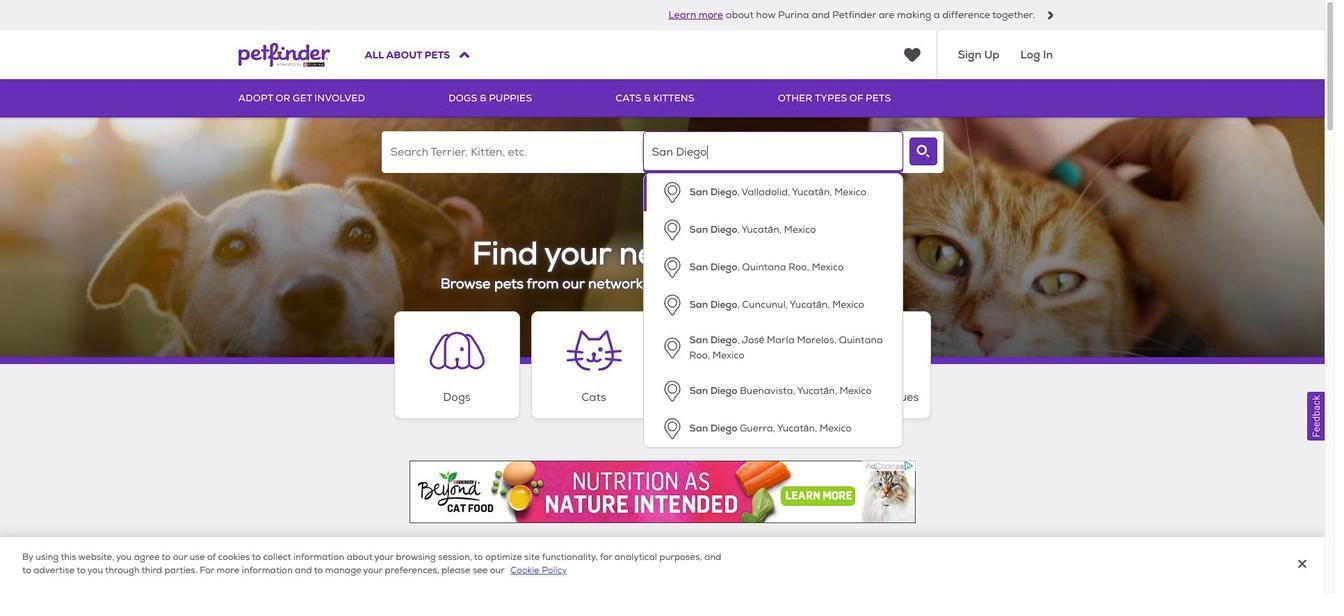 Task type: locate. For each thing, give the bounding box(es) containing it.
petfinder logo image
[[238, 31, 330, 79]]

location search suggestions list box
[[643, 173, 903, 449]]

privacy alert dialog
[[0, 538, 1325, 595]]

Enter City, State, or ZIP text field
[[643, 131, 903, 173]]



Task type: vqa. For each thing, say whether or not it's contained in the screenshot.
MR. ROVER, ADOPTABLE DOG, SENIOR MALE SILKY TERRIER, 1 MILE AWAY. image
no



Task type: describe. For each thing, give the bounding box(es) containing it.
primary element
[[238, 79, 1087, 118]]

9c2b2 image
[[1047, 11, 1055, 19]]

Search Terrier, Kitten, etc. text field
[[382, 131, 642, 173]]

advertisement element
[[409, 461, 916, 524]]



